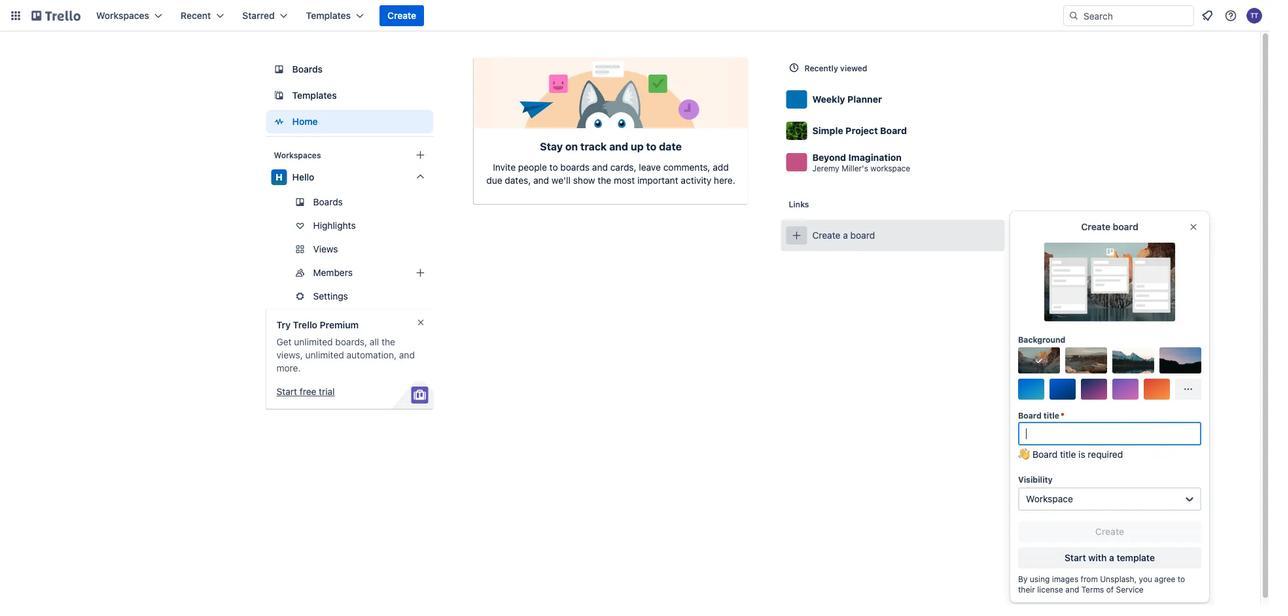 Task type: describe. For each thing, give the bounding box(es) containing it.
weekly planner
[[813, 94, 882, 105]]

h
[[276, 172, 283, 183]]

home image
[[271, 114, 287, 130]]

weekly
[[813, 94, 845, 105]]

is
[[1079, 449, 1086, 460]]

boards,
[[335, 337, 367, 348]]

create inside primary "element"
[[387, 10, 416, 21]]

and inside try trello premium get unlimited boards, all the views, unlimited automation, and more.
[[399, 350, 415, 361]]

template board image
[[271, 88, 287, 103]]

wave image
[[1018, 448, 1028, 467]]

license and terms of service
[[1038, 585, 1144, 594]]

required
[[1088, 449, 1123, 460]]

by
[[1018, 575, 1028, 584]]

simple
[[813, 125, 843, 136]]

and down images
[[1066, 585, 1079, 594]]

0 vertical spatial board
[[880, 125, 907, 136]]

board inside button
[[851, 230, 875, 241]]

*
[[1061, 411, 1065, 420]]

create a workspace image
[[413, 147, 428, 163]]

cards,
[[610, 162, 637, 173]]

show
[[573, 175, 595, 186]]

to inside invite people to boards and cards, leave comments, add due dates, and we'll show the most important activity here.
[[550, 162, 558, 173]]

viewed
[[840, 63, 868, 73]]

date
[[659, 140, 682, 153]]

we'll
[[552, 175, 571, 186]]

by using images from unsplash, you agree to their
[[1018, 575, 1185, 594]]

trello
[[293, 320, 317, 331]]

people
[[518, 162, 547, 173]]

start for start free trial
[[277, 386, 297, 397]]

1 horizontal spatial create button
[[1018, 522, 1202, 543]]

members link
[[266, 262, 434, 283]]

using
[[1030, 575, 1050, 584]]

search image
[[1069, 10, 1079, 21]]

templates link
[[266, 84, 434, 107]]

simple project board link
[[781, 115, 1005, 147]]

and left up at the top
[[609, 140, 628, 153]]

comments,
[[663, 162, 710, 173]]

background element
[[1018, 348, 1202, 400]]

get
[[277, 337, 292, 348]]

highlights link
[[266, 215, 434, 236]]

create for create board
[[1081, 222, 1111, 232]]

1 vertical spatial workspaces
[[274, 151, 321, 160]]

back to home image
[[31, 5, 81, 26]]

0 notifications image
[[1200, 8, 1215, 24]]

workspaces inside dropdown button
[[96, 10, 149, 21]]

workspace
[[1026, 494, 1073, 505]]

create a board
[[813, 230, 875, 241]]

project
[[846, 125, 878, 136]]

workspace
[[871, 164, 911, 173]]

beyond
[[813, 152, 846, 163]]

views
[[313, 244, 338, 255]]

template
[[1117, 553, 1155, 564]]

views link
[[266, 239, 434, 260]]

imagination
[[849, 152, 902, 163]]

start with a template button
[[1018, 548, 1202, 569]]

open information menu image
[[1225, 9, 1238, 22]]

start free trial button
[[277, 386, 335, 399]]

boards link for templates
[[266, 58, 434, 81]]

on
[[565, 140, 578, 153]]

weekly planner link
[[781, 84, 1005, 115]]

0 vertical spatial title
[[1044, 411, 1060, 420]]

unsplash,
[[1100, 575, 1137, 584]]

terry turtle (terryturtle) image
[[1247, 8, 1263, 24]]

templates inside templates popup button
[[306, 10, 351, 21]]

starred button
[[235, 5, 296, 26]]

board image
[[271, 62, 287, 77]]

starred
[[242, 10, 275, 21]]

simple project board
[[813, 125, 907, 136]]

of
[[1107, 585, 1114, 594]]

images
[[1052, 575, 1079, 584]]

stay
[[540, 140, 563, 153]]

premium
[[320, 320, 359, 331]]

board title *
[[1018, 411, 1065, 420]]

jeremy
[[813, 164, 840, 173]]

invite people to boards and cards, leave comments, add due dates, and we'll show the most important activity here.
[[486, 162, 735, 186]]

links
[[789, 200, 809, 209]]

home link
[[266, 110, 434, 134]]

you
[[1139, 575, 1153, 584]]

add
[[713, 162, 729, 173]]

more.
[[277, 363, 301, 374]]



Task type: vqa. For each thing, say whether or not it's contained in the screenshot.
right Those
no



Task type: locate. For each thing, give the bounding box(es) containing it.
invite
[[493, 162, 516, 173]]

most
[[614, 175, 635, 186]]

recent
[[181, 10, 211, 21]]

add image
[[413, 265, 428, 281]]

custom image image
[[1034, 355, 1045, 366]]

0 vertical spatial a
[[843, 230, 848, 241]]

views,
[[277, 350, 303, 361]]

miller's
[[842, 164, 869, 173]]

templates inside templates link
[[292, 90, 337, 101]]

1 vertical spatial boards link
[[266, 192, 434, 213]]

board left *
[[1018, 411, 1042, 420]]

terms of service link
[[1082, 585, 1144, 594]]

1 horizontal spatial title
[[1060, 449, 1076, 460]]

0 vertical spatial unlimited
[[294, 337, 333, 348]]

templates
[[306, 10, 351, 21], [292, 90, 337, 101]]

boards link
[[266, 58, 434, 81], [266, 192, 434, 213]]

settings link
[[266, 286, 434, 307]]

board
[[880, 125, 907, 136], [1018, 411, 1042, 420], [1033, 449, 1058, 460]]

0 horizontal spatial a
[[843, 230, 848, 241]]

create board
[[1081, 222, 1139, 232]]

unlimited
[[294, 337, 333, 348], [305, 350, 344, 361]]

👋
[[1018, 449, 1028, 460]]

and
[[609, 140, 628, 153], [592, 162, 608, 173], [533, 175, 549, 186], [399, 350, 415, 361], [1066, 585, 1079, 594]]

settings
[[313, 291, 348, 302]]

0 vertical spatial workspaces
[[96, 10, 149, 21]]

0 vertical spatial create button
[[380, 5, 424, 26]]

1 vertical spatial a
[[1109, 553, 1115, 564]]

to up we'll on the left
[[550, 162, 558, 173]]

boards link for highlights
[[266, 192, 434, 213]]

planner
[[848, 94, 882, 105]]

1 vertical spatial templates
[[292, 90, 337, 101]]

start for start with a template
[[1065, 553, 1086, 564]]

boards link up highlights link
[[266, 192, 434, 213]]

primary element
[[0, 0, 1270, 31]]

1 horizontal spatial a
[[1109, 553, 1115, 564]]

to
[[646, 140, 657, 153], [550, 162, 558, 173], [1178, 575, 1185, 584]]

to right agree
[[1178, 575, 1185, 584]]

and down people
[[533, 175, 549, 186]]

create a board button
[[781, 220, 1005, 251]]

1 vertical spatial create button
[[1018, 522, 1202, 543]]

0 horizontal spatial title
[[1044, 411, 1060, 420]]

0 vertical spatial templates
[[306, 10, 351, 21]]

home
[[292, 116, 318, 127]]

0 horizontal spatial start
[[277, 386, 297, 397]]

board
[[1113, 222, 1139, 232], [851, 230, 875, 241]]

0 horizontal spatial the
[[382, 337, 395, 348]]

leave
[[639, 162, 661, 173]]

1 vertical spatial title
[[1060, 449, 1076, 460]]

and right automation, on the bottom left of the page
[[399, 350, 415, 361]]

with
[[1089, 553, 1107, 564]]

title left is
[[1060, 449, 1076, 460]]

boards
[[292, 64, 323, 75], [313, 197, 343, 207]]

license link
[[1038, 585, 1064, 594]]

1 horizontal spatial the
[[598, 175, 611, 186]]

create for create a board
[[813, 230, 841, 241]]

members
[[313, 267, 353, 278]]

0 horizontal spatial create button
[[380, 5, 424, 26]]

service
[[1116, 585, 1144, 594]]

up
[[631, 140, 644, 153]]

terms
[[1082, 585, 1104, 594]]

templates right "starred" popup button
[[306, 10, 351, 21]]

activity
[[681, 175, 712, 186]]

important
[[637, 175, 678, 186]]

templates button
[[298, 5, 372, 26]]

title left *
[[1044, 411, 1060, 420]]

visibility
[[1018, 475, 1053, 484]]

2 vertical spatial board
[[1033, 449, 1058, 460]]

1 vertical spatial start
[[1065, 553, 1086, 564]]

recently
[[805, 63, 838, 73]]

2 boards link from the top
[[266, 192, 434, 213]]

0 vertical spatial boards
[[292, 64, 323, 75]]

title
[[1044, 411, 1060, 420], [1060, 449, 1076, 460]]

stay on track and up to date
[[540, 140, 682, 153]]

1 vertical spatial the
[[382, 337, 395, 348]]

board right 👋
[[1033, 449, 1058, 460]]

highlights
[[313, 220, 356, 231]]

create
[[387, 10, 416, 21], [1081, 222, 1111, 232], [813, 230, 841, 241], [1096, 527, 1125, 537]]

start
[[277, 386, 297, 397], [1065, 553, 1086, 564]]

boards up highlights
[[313, 197, 343, 207]]

a
[[843, 230, 848, 241], [1109, 553, 1115, 564]]

boards for highlights
[[313, 197, 343, 207]]

0 vertical spatial to
[[646, 140, 657, 153]]

None text field
[[1018, 422, 1202, 446]]

0 horizontal spatial workspaces
[[96, 10, 149, 21]]

dates,
[[505, 175, 531, 186]]

templates up home
[[292, 90, 337, 101]]

1 horizontal spatial to
[[646, 140, 657, 153]]

the inside invite people to boards and cards, leave comments, add due dates, and we'll show the most important activity here.
[[598, 175, 611, 186]]

2 vertical spatial to
[[1178, 575, 1185, 584]]

recently viewed
[[805, 63, 868, 73]]

agree
[[1155, 575, 1176, 584]]

start left free
[[277, 386, 297, 397]]

1 vertical spatial boards
[[313, 197, 343, 207]]

boards for templates
[[292, 64, 323, 75]]

boards link up templates link
[[266, 58, 434, 81]]

Search field
[[1079, 6, 1194, 26]]

the left most
[[598, 175, 611, 186]]

create button
[[380, 5, 424, 26], [1018, 522, 1202, 543]]

from
[[1081, 575, 1098, 584]]

switch to… image
[[9, 9, 22, 22]]

try trello premium get unlimited boards, all the views, unlimited automation, and more.
[[277, 320, 415, 374]]

unlimited down trello
[[294, 337, 333, 348]]

2 horizontal spatial to
[[1178, 575, 1185, 584]]

1 boards link from the top
[[266, 58, 434, 81]]

automation,
[[347, 350, 397, 361]]

boards
[[561, 162, 590, 173]]

to inside by using images from unsplash, you agree to their
[[1178, 575, 1185, 584]]

boards right board icon
[[292, 64, 323, 75]]

1 horizontal spatial workspaces
[[274, 151, 321, 160]]

start free trial
[[277, 386, 335, 397]]

close popover image
[[1189, 222, 1199, 232]]

beyond imagination jeremy miller's workspace
[[813, 152, 911, 173]]

0 horizontal spatial board
[[851, 230, 875, 241]]

board down 'weekly planner' link
[[880, 125, 907, 136]]

0 vertical spatial start
[[277, 386, 297, 397]]

all
[[370, 337, 379, 348]]

and up the show
[[592, 162, 608, 173]]

unlimited down the boards,
[[305, 350, 344, 361]]

1 vertical spatial unlimited
[[305, 350, 344, 361]]

create button inside primary "element"
[[380, 5, 424, 26]]

free
[[300, 386, 316, 397]]

start with a template
[[1065, 553, 1155, 564]]

create for rightmost "create" button
[[1096, 527, 1125, 537]]

0 horizontal spatial to
[[550, 162, 558, 173]]

the inside try trello premium get unlimited boards, all the views, unlimited automation, and more.
[[382, 337, 395, 348]]

background
[[1018, 335, 1066, 344]]

trial
[[319, 386, 335, 397]]

try
[[277, 320, 291, 331]]

0 vertical spatial boards link
[[266, 58, 434, 81]]

0 vertical spatial the
[[598, 175, 611, 186]]

their
[[1018, 585, 1035, 594]]

license
[[1038, 585, 1064, 594]]

👋 board title is required
[[1018, 449, 1123, 460]]

track
[[581, 140, 607, 153]]

recent button
[[173, 5, 232, 26]]

due
[[486, 175, 502, 186]]

1 horizontal spatial start
[[1065, 553, 1086, 564]]

start left with
[[1065, 553, 1086, 564]]

here.
[[714, 175, 735, 186]]

1 horizontal spatial board
[[1113, 222, 1139, 232]]

workspaces button
[[88, 5, 170, 26]]

to right up at the top
[[646, 140, 657, 153]]

1 vertical spatial to
[[550, 162, 558, 173]]

1 vertical spatial board
[[1018, 411, 1042, 420]]

hello
[[292, 172, 314, 183]]

the right all
[[382, 337, 395, 348]]

workspaces
[[96, 10, 149, 21], [274, 151, 321, 160]]



